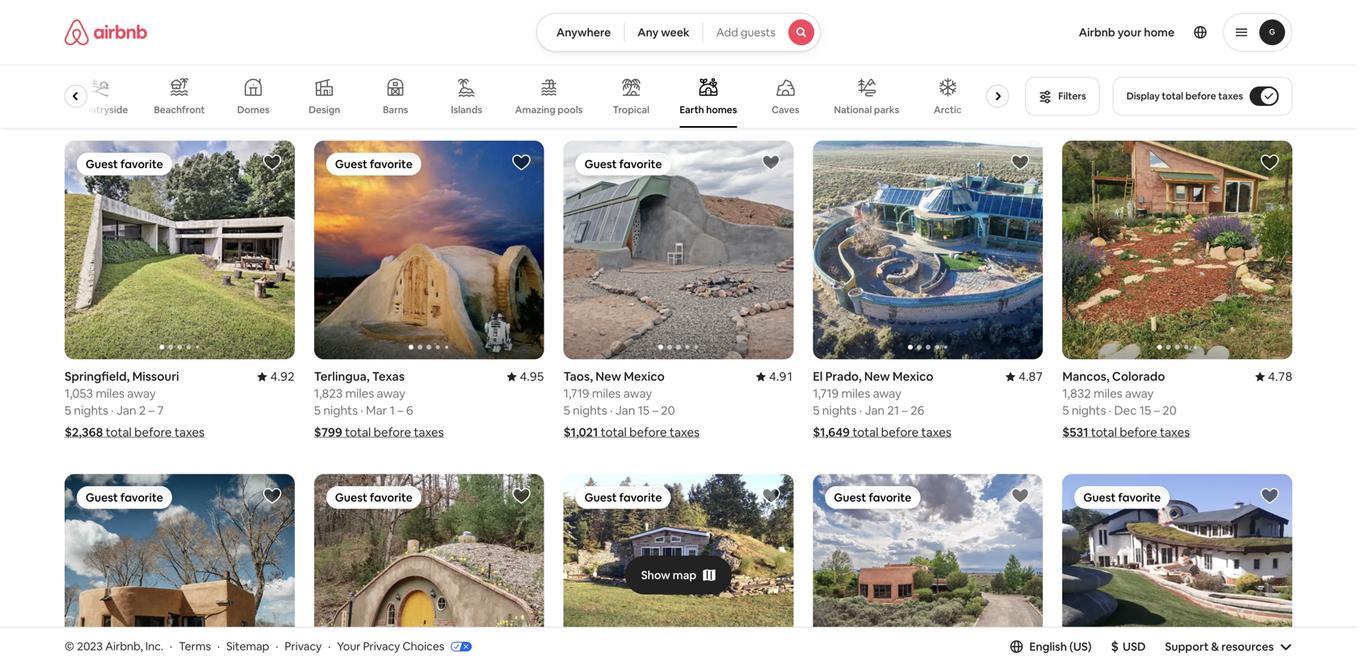 Task type: locate. For each thing, give the bounding box(es) containing it.
1 5 from the left
[[65, 403, 71, 418]]

before down 7
[[134, 424, 172, 440]]

4.92
[[270, 369, 295, 384]]

before inside 'terlingua, texas 1,823 miles away 5 nights · mar 1 – 6 $799 total before taxes'
[[374, 424, 411, 440]]

away inside springfield, missouri 1,053 miles away 5 nights · jan 2 – 7 $2,368 total before taxes
[[127, 386, 156, 401]]

None search field
[[537, 13, 821, 52]]

new right the prado,
[[865, 369, 891, 384]]

5 inside el prado, new mexico 1,719 miles away 5 nights · jan 21 – 26 $1,649 total before taxes
[[813, 403, 820, 418]]

mexico right taos,
[[624, 369, 665, 384]]

5 for 1,053 miles away
[[65, 403, 71, 418]]

miles inside el prado, new mexico 1,719 miles away 5 nights · jan 21 – 26 $1,649 total before taxes
[[842, 386, 871, 401]]

miles down springfield,
[[96, 386, 125, 401]]

any week button
[[624, 13, 704, 52]]

privacy
[[285, 639, 322, 654], [363, 639, 400, 654]]

0 horizontal spatial 20
[[661, 403, 675, 418]]

1,719
[[813, 386, 839, 401], [564, 386, 590, 401]]

$1,649
[[813, 424, 850, 440]]

&
[[1212, 639, 1220, 654]]

3 – from the left
[[902, 403, 908, 418]]

total inside springfield, missouri 1,053 miles away 5 nights · jan 2 – 7 $2,368 total before taxes
[[106, 424, 132, 440]]

el prado, new mexico 1,719 miles away 5 nights · jan 21 – 26 $1,649 total before taxes
[[813, 369, 952, 440]]

miles down taos,
[[592, 386, 621, 401]]

nights up $1,021
[[573, 403, 608, 418]]

national
[[835, 103, 873, 116]]

1 horizontal spatial add to wishlist: el prado, new mexico image
[[1011, 153, 1031, 172]]

1,053
[[65, 386, 93, 401]]

1 miles from the left
[[96, 386, 125, 401]]

0 horizontal spatial 15
[[638, 403, 650, 418]]

2 mexico from the left
[[624, 369, 665, 384]]

4.91 out of 5 average rating image
[[757, 369, 794, 384]]

away for 1,053 miles away
[[127, 386, 156, 401]]

design
[[309, 103, 341, 116]]

support & resources button
[[1166, 639, 1293, 654]]

20
[[661, 403, 675, 418], [1163, 403, 1177, 418]]

5 up $1,649
[[813, 403, 820, 418]]

2 – from the left
[[398, 403, 404, 418]]

taos,
[[564, 369, 593, 384]]

5 down 1,053
[[65, 403, 71, 418]]

5 down 1,823
[[314, 403, 321, 418]]

· inside springfield, missouri 1,053 miles away 5 nights · jan 2 – 7 $2,368 total before taxes
[[111, 403, 114, 418]]

0 horizontal spatial mexico
[[624, 369, 665, 384]]

1 nights from the left
[[74, 403, 108, 418]]

4.95 out of 5 average rating image
[[507, 369, 544, 384]]

miles inside mancos, colorado 1,832 miles away 5 nights · dec 15 – 20 $531 total before taxes
[[1094, 386, 1123, 401]]

4.78 out of 5 average rating image
[[1256, 369, 1293, 384]]

21
[[888, 403, 900, 418]]

2 new from the left
[[596, 369, 622, 384]]

taxes inside mancos, colorado 1,832 miles away 5 nights · dec 15 – 20 $531 total before taxes
[[1161, 424, 1191, 440]]

1 20 from the left
[[661, 403, 675, 418]]

1 horizontal spatial privacy
[[363, 639, 400, 654]]

prado,
[[826, 369, 862, 384]]

· inside mancos, colorado 1,832 miles away 5 nights · dec 15 – 20 $531 total before taxes
[[1109, 403, 1112, 418]]

choices
[[403, 639, 445, 654]]

5 – from the left
[[1155, 403, 1161, 418]]

your
[[337, 639, 361, 654]]

– inside springfield, missouri 1,053 miles away 5 nights · jan 2 – 7 $2,368 total before taxes
[[149, 403, 155, 418]]

before right display
[[1186, 90, 1217, 102]]

jan
[[117, 403, 136, 418], [865, 403, 885, 418], [616, 403, 636, 418]]

countryside
[[72, 103, 128, 116]]

add
[[717, 25, 739, 40]]

3 5 from the left
[[813, 403, 820, 418]]

before down the 21
[[882, 424, 919, 440]]

taos, new mexico 1,719 miles away 5 nights · jan 15 – 20 $1,021 total before taxes
[[564, 369, 700, 440]]

earth homes
[[680, 103, 738, 116]]

total right display
[[1163, 90, 1184, 102]]

resources
[[1222, 639, 1275, 654]]

5 inside springfield, missouri 1,053 miles away 5 nights · jan 2 – 7 $2,368 total before taxes
[[65, 403, 71, 418]]

5 up $1,021
[[564, 403, 571, 418]]

2 miles from the left
[[346, 386, 374, 401]]

parks
[[875, 103, 900, 116]]

springfield,
[[65, 369, 130, 384]]

5 inside taos, new mexico 1,719 miles away 5 nights · jan 15 – 20 $1,021 total before taxes
[[564, 403, 571, 418]]

·
[[111, 403, 114, 418], [361, 403, 363, 418], [860, 403, 863, 418], [610, 403, 613, 418], [1109, 403, 1112, 418], [170, 639, 173, 654], [217, 639, 220, 654], [276, 639, 278, 654], [328, 639, 331, 654]]

1,719 down taos,
[[564, 386, 590, 401]]

add to wishlist: ithaca, new york image
[[762, 486, 781, 506]]

0 horizontal spatial jan
[[117, 403, 136, 418]]

miles inside 'terlingua, texas 1,823 miles away 5 nights · mar 1 – 6 $799 total before taxes'
[[346, 386, 374, 401]]

miles up dec
[[1094, 386, 1123, 401]]

taxes inside el prado, new mexico 1,719 miles away 5 nights · jan 21 – 26 $1,649 total before taxes
[[922, 424, 952, 440]]

1 – from the left
[[149, 403, 155, 418]]

$1,021
[[564, 424, 599, 440]]

total down mar
[[345, 424, 371, 440]]

total right $1,021
[[601, 424, 627, 440]]

nights up $1,649
[[823, 403, 857, 418]]

3 jan from the left
[[616, 403, 636, 418]]

beachfront
[[154, 103, 205, 116]]

2 away from the left
[[377, 386, 406, 401]]

5 for 1,832 miles away
[[1063, 403, 1070, 418]]

taxes
[[1219, 90, 1244, 102], [175, 424, 205, 440], [414, 424, 444, 440], [922, 424, 952, 440], [670, 424, 700, 440], [1161, 424, 1191, 440]]

privacy link
[[285, 639, 322, 654]]

total right $531
[[1092, 424, 1118, 440]]

nights for 1,832
[[1072, 403, 1107, 418]]

miles inside springfield, missouri 1,053 miles away 5 nights · jan 2 – 7 $2,368 total before taxes
[[96, 386, 125, 401]]

texas
[[372, 369, 405, 384]]

5 inside 'terlingua, texas 1,823 miles away 5 nights · mar 1 – 6 $799 total before taxes'
[[314, 403, 321, 418]]

1 horizontal spatial 1,719
[[813, 386, 839, 401]]

5 miles from the left
[[1094, 386, 1123, 401]]

jan inside springfield, missouri 1,053 miles away 5 nights · jan 2 – 7 $2,368 total before taxes
[[117, 403, 136, 418]]

2
[[139, 403, 146, 418]]

privacy left the your
[[285, 639, 322, 654]]

new inside taos, new mexico 1,719 miles away 5 nights · jan 15 – 20 $1,021 total before taxes
[[596, 369, 622, 384]]

map
[[673, 568, 697, 582]]

26
[[911, 403, 925, 418]]

total right $1,649
[[853, 424, 879, 440]]

nights down 1,823
[[324, 403, 358, 418]]

5 5 from the left
[[1063, 403, 1070, 418]]

any week
[[638, 25, 690, 40]]

away inside mancos, colorado 1,832 miles away 5 nights · dec 15 – 20 $531 total before taxes
[[1126, 386, 1154, 401]]

total inside 'terlingua, texas 1,823 miles away 5 nights · mar 1 – 6 $799 total before taxes'
[[345, 424, 371, 440]]

20 inside taos, new mexico 1,719 miles away 5 nights · jan 15 – 20 $1,021 total before taxes
[[661, 403, 675, 418]]

add guests button
[[703, 13, 821, 52]]

1 horizontal spatial 15
[[1140, 403, 1152, 418]]

2 nights from the left
[[324, 403, 358, 418]]

4 – from the left
[[653, 403, 659, 418]]

week
[[661, 25, 690, 40]]

nights for 1,053
[[74, 403, 108, 418]]

1 15 from the left
[[638, 403, 650, 418]]

© 2023 airbnb, inc. ·
[[65, 639, 173, 654]]

before inside taos, new mexico 1,719 miles away 5 nights · jan 15 – 20 $1,021 total before taxes
[[630, 424, 667, 440]]

1 1,719 from the left
[[813, 386, 839, 401]]

1,823
[[314, 386, 343, 401]]

1 jan from the left
[[117, 403, 136, 418]]

4 miles from the left
[[592, 386, 621, 401]]

– inside mancos, colorado 1,832 miles away 5 nights · dec 15 – 20 $531 total before taxes
[[1155, 403, 1161, 418]]

4 nights from the left
[[573, 403, 608, 418]]

1,719 down el at the bottom of the page
[[813, 386, 839, 401]]

terms · sitemap · privacy ·
[[179, 639, 331, 654]]

new right taos,
[[596, 369, 622, 384]]

5 nights from the left
[[1072, 403, 1107, 418]]

nights down 1,053
[[74, 403, 108, 418]]

2 1,719 from the left
[[564, 386, 590, 401]]

1 mexico from the left
[[893, 369, 934, 384]]

nights inside 'terlingua, texas 1,823 miles away 5 nights · mar 1 – 6 $799 total before taxes'
[[324, 403, 358, 418]]

add to wishlist: broadway, virginia image
[[512, 486, 532, 506]]

2 jan from the left
[[865, 403, 885, 418]]

before inside mancos, colorado 1,832 miles away 5 nights · dec 15 – 20 $531 total before taxes
[[1120, 424, 1158, 440]]

nights
[[74, 403, 108, 418], [324, 403, 358, 418], [823, 403, 857, 418], [573, 403, 608, 418], [1072, 403, 1107, 418]]

5 inside mancos, colorado 1,832 miles away 5 nights · dec 15 – 20 $531 total before taxes
[[1063, 403, 1070, 418]]

2 horizontal spatial jan
[[865, 403, 885, 418]]

1 away from the left
[[127, 386, 156, 401]]

1 horizontal spatial new
[[865, 369, 891, 384]]

nights inside mancos, colorado 1,832 miles away 5 nights · dec 15 – 20 $531 total before taxes
[[1072, 403, 1107, 418]]

nights inside taos, new mexico 1,719 miles away 5 nights · jan 15 – 20 $1,021 total before taxes
[[573, 403, 608, 418]]

1 new from the left
[[865, 369, 891, 384]]

missouri
[[132, 369, 179, 384]]

mexico
[[893, 369, 934, 384], [624, 369, 665, 384]]

add to wishlist: springfield, missouri image
[[263, 153, 282, 172]]

0 horizontal spatial new
[[596, 369, 622, 384]]

3 nights from the left
[[823, 403, 857, 418]]

before inside el prado, new mexico 1,719 miles away 5 nights · jan 21 – 26 $1,649 total before taxes
[[882, 424, 919, 440]]

sitemap link
[[226, 639, 269, 654]]

5 down 1,832 at the right of page
[[1063, 403, 1070, 418]]

terms
[[179, 639, 211, 654]]

caves
[[772, 103, 800, 116]]

5
[[65, 403, 71, 418], [314, 403, 321, 418], [813, 403, 820, 418], [564, 403, 571, 418], [1063, 403, 1070, 418]]

islands
[[451, 103, 483, 116]]

1,719 inside taos, new mexico 1,719 miles away 5 nights · jan 15 – 20 $1,021 total before taxes
[[564, 386, 590, 401]]

nights inside springfield, missouri 1,053 miles away 5 nights · jan 2 – 7 $2,368 total before taxes
[[74, 403, 108, 418]]

before
[[1186, 90, 1217, 102], [134, 424, 172, 440], [374, 424, 411, 440], [882, 424, 919, 440], [630, 424, 667, 440], [1120, 424, 1158, 440]]

home
[[1145, 25, 1175, 40]]

before right $1,021
[[630, 424, 667, 440]]

miles for mancos,
[[1094, 386, 1123, 401]]

new
[[865, 369, 891, 384], [596, 369, 622, 384]]

nights down 1,832 at the right of page
[[1072, 403, 1107, 418]]

15
[[638, 403, 650, 418], [1140, 403, 1152, 418]]

0 horizontal spatial 1,719
[[564, 386, 590, 401]]

miles up mar
[[346, 386, 374, 401]]

4 away from the left
[[624, 386, 652, 401]]

miles down the prado,
[[842, 386, 871, 401]]

0 horizontal spatial privacy
[[285, 639, 322, 654]]

– for 1,053 miles away
[[149, 403, 155, 418]]

mexico up 26
[[893, 369, 934, 384]]

– inside el prado, new mexico 1,719 miles away 5 nights · jan 21 – 26 $1,649 total before taxes
[[902, 403, 908, 418]]

total
[[1163, 90, 1184, 102], [106, 424, 132, 440], [345, 424, 371, 440], [853, 424, 879, 440], [601, 424, 627, 440], [1092, 424, 1118, 440]]

1 horizontal spatial mexico
[[893, 369, 934, 384]]

anywhere button
[[537, 13, 625, 52]]

3 away from the left
[[873, 386, 902, 401]]

– inside 'terlingua, texas 1,823 miles away 5 nights · mar 1 – 6 $799 total before taxes'
[[398, 403, 404, 418]]

1 horizontal spatial jan
[[616, 403, 636, 418]]

away inside 'terlingua, texas 1,823 miles away 5 nights · mar 1 – 6 $799 total before taxes'
[[377, 386, 406, 401]]

– for 1,823 miles away
[[398, 403, 404, 418]]

miles for terlingua,
[[346, 386, 374, 401]]

group
[[65, 65, 1016, 128], [65, 141, 295, 359], [314, 141, 544, 359], [564, 141, 794, 359], [813, 141, 1044, 359], [1063, 141, 1293, 359], [65, 474, 295, 666], [314, 474, 544, 666], [564, 474, 794, 666], [813, 474, 1044, 666], [1063, 474, 1293, 666]]

before down 1
[[374, 424, 411, 440]]

–
[[149, 403, 155, 418], [398, 403, 404, 418], [902, 403, 908, 418], [653, 403, 659, 418], [1155, 403, 1161, 418]]

privacy right the your
[[363, 639, 400, 654]]

2 15 from the left
[[1140, 403, 1152, 418]]

1 horizontal spatial 20
[[1163, 403, 1177, 418]]

2 20 from the left
[[1163, 403, 1177, 418]]

1 vertical spatial add to wishlist: el prado, new mexico image
[[263, 486, 282, 506]]

nights for 1,823
[[324, 403, 358, 418]]

3 miles from the left
[[842, 386, 871, 401]]

total right the $2,368
[[106, 424, 132, 440]]

4 5 from the left
[[564, 403, 571, 418]]

national parks
[[835, 103, 900, 116]]

add to wishlist: el prado, new mexico image
[[1011, 153, 1031, 172], [263, 486, 282, 506]]

before down dec
[[1120, 424, 1158, 440]]

arctic
[[934, 103, 962, 116]]

usd
[[1124, 639, 1146, 654]]

none search field containing anywhere
[[537, 13, 821, 52]]

5 away from the left
[[1126, 386, 1154, 401]]

· inside el prado, new mexico 1,719 miles away 5 nights · jan 21 – 26 $1,649 total before taxes
[[860, 403, 863, 418]]

2 5 from the left
[[314, 403, 321, 418]]



Task type: vqa. For each thing, say whether or not it's contained in the screenshot.
Call Me Instead button
no



Task type: describe. For each thing, give the bounding box(es) containing it.
total inside taos, new mexico 1,719 miles away 5 nights · jan 15 – 20 $1,021 total before taxes
[[601, 424, 627, 440]]

show map button
[[625, 556, 733, 595]]

show
[[642, 568, 671, 582]]

homes
[[707, 103, 738, 116]]

15 inside taos, new mexico 1,719 miles away 5 nights · jan 15 – 20 $1,021 total before taxes
[[638, 403, 650, 418]]

inc.
[[146, 639, 164, 654]]

mancos, colorado 1,832 miles away 5 nights · dec 15 – 20 $531 total before taxes
[[1063, 369, 1191, 440]]

el
[[813, 369, 823, 384]]

total inside mancos, colorado 1,832 miles away 5 nights · dec 15 – 20 $531 total before taxes
[[1092, 424, 1118, 440]]

miles for springfield,
[[96, 386, 125, 401]]

4.92 out of 5 average rating image
[[258, 369, 295, 384]]

add guests
[[717, 25, 776, 40]]

2023
[[77, 639, 103, 654]]

guests
[[741, 25, 776, 40]]

display total before taxes
[[1127, 90, 1244, 102]]

mancos,
[[1063, 369, 1110, 384]]

new inside el prado, new mexico 1,719 miles away 5 nights · jan 21 – 26 $1,649 total before taxes
[[865, 369, 891, 384]]

dec
[[1115, 403, 1138, 418]]

4.91
[[770, 369, 794, 384]]

4.87
[[1019, 369, 1044, 384]]

$531
[[1063, 424, 1089, 440]]

$799
[[314, 424, 343, 440]]

2 privacy from the left
[[363, 639, 400, 654]]

terlingua, texas 1,823 miles away 5 nights · mar 1 – 6 $799 total before taxes
[[314, 369, 444, 440]]

15 inside mancos, colorado 1,832 miles away 5 nights · dec 15 – 20 $531 total before taxes
[[1140, 403, 1152, 418]]

mexico inside el prado, new mexico 1,719 miles away 5 nights · jan 21 – 26 $1,649 total before taxes
[[893, 369, 934, 384]]

springfield, missouri 1,053 miles away 5 nights · jan 2 – 7 $2,368 total before taxes
[[65, 369, 205, 440]]

your privacy choices link
[[337, 639, 472, 655]]

away inside el prado, new mexico 1,719 miles away 5 nights · jan 21 – 26 $1,649 total before taxes
[[873, 386, 902, 401]]

amazing pools
[[515, 103, 583, 116]]

barns
[[383, 103, 409, 116]]

display
[[1127, 90, 1161, 102]]

terlingua,
[[314, 369, 370, 384]]

1 privacy from the left
[[285, 639, 322, 654]]

mar
[[366, 403, 387, 418]]

0 vertical spatial add to wishlist: el prado, new mexico image
[[1011, 153, 1031, 172]]

colorado
[[1113, 369, 1166, 384]]

20 inside mancos, colorado 1,832 miles away 5 nights · dec 15 – 20 $531 total before taxes
[[1163, 403, 1177, 418]]

away for 1,823 miles away
[[377, 386, 406, 401]]

(us)
[[1070, 639, 1092, 654]]

add to wishlist: arroyo seco, new mexico image
[[1011, 486, 1031, 506]]

filters
[[1059, 90, 1087, 102]]

4.78
[[1269, 369, 1293, 384]]

airbnb,
[[105, 639, 143, 654]]

total inside el prado, new mexico 1,719 miles away 5 nights · jan 21 – 26 $1,649 total before taxes
[[853, 424, 879, 440]]

1,719 inside el prado, new mexico 1,719 miles away 5 nights · jan 21 – 26 $1,649 total before taxes
[[813, 386, 839, 401]]

add to wishlist: terlingua, texas image
[[512, 153, 532, 172]]

$
[[1112, 638, 1119, 655]]

airbnb your home
[[1080, 25, 1175, 40]]

profile element
[[841, 0, 1293, 65]]

miles inside taos, new mexico 1,719 miles away 5 nights · jan 15 – 20 $1,021 total before taxes
[[592, 386, 621, 401]]

english
[[1030, 639, 1068, 654]]

english (us) button
[[1011, 639, 1092, 654]]

english (us)
[[1030, 639, 1092, 654]]

away for 1,832 miles away
[[1126, 386, 1154, 401]]

– inside taos, new mexico 1,719 miles away 5 nights · jan 15 – 20 $1,021 total before taxes
[[653, 403, 659, 418]]

· inside taos, new mexico 1,719 miles away 5 nights · jan 15 – 20 $1,021 total before taxes
[[610, 403, 613, 418]]

sitemap
[[226, 639, 269, 654]]

4.95
[[520, 369, 544, 384]]

$ usd
[[1112, 638, 1146, 655]]

support & resources
[[1166, 639, 1275, 654]]

add to wishlist: mancos, colorado image
[[1261, 153, 1280, 172]]

any
[[638, 25, 659, 40]]

©
[[65, 639, 74, 654]]

jan inside el prado, new mexico 1,719 miles away 5 nights · jan 21 – 26 $1,649 total before taxes
[[865, 403, 885, 418]]

airbnb
[[1080, 25, 1116, 40]]

6
[[406, 403, 413, 418]]

before inside springfield, missouri 1,053 miles away 5 nights · jan 2 – 7 $2,368 total before taxes
[[134, 424, 172, 440]]

taxes inside taos, new mexico 1,719 miles away 5 nights · jan 15 – 20 $1,021 total before taxes
[[670, 424, 700, 440]]

1
[[390, 403, 395, 418]]

mexico inside taos, new mexico 1,719 miles away 5 nights · jan 15 – 20 $1,021 total before taxes
[[624, 369, 665, 384]]

group containing national parks
[[65, 65, 1016, 128]]

domes
[[237, 103, 270, 116]]

terms link
[[179, 639, 211, 654]]

away inside taos, new mexico 1,719 miles away 5 nights · jan 15 – 20 $1,021 total before taxes
[[624, 386, 652, 401]]

earth
[[680, 103, 705, 116]]

tropical
[[613, 103, 650, 116]]

amazing
[[515, 103, 556, 116]]

$2,368
[[65, 424, 103, 440]]

1,832
[[1063, 386, 1092, 401]]

your privacy choices
[[337, 639, 445, 654]]

0 horizontal spatial add to wishlist: el prado, new mexico image
[[263, 486, 282, 506]]

your
[[1118, 25, 1142, 40]]

airbnb your home link
[[1070, 15, 1185, 49]]

support
[[1166, 639, 1210, 654]]

pools
[[558, 103, 583, 116]]

filters button
[[1026, 77, 1101, 116]]

show map
[[642, 568, 697, 582]]

4.87 out of 5 average rating image
[[1006, 369, 1044, 384]]

nights inside el prado, new mexico 1,719 miles away 5 nights · jan 21 – 26 $1,649 total before taxes
[[823, 403, 857, 418]]

taxes inside 'terlingua, texas 1,823 miles away 5 nights · mar 1 – 6 $799 total before taxes'
[[414, 424, 444, 440]]

5 for 1,823 miles away
[[314, 403, 321, 418]]

· inside 'terlingua, texas 1,823 miles away 5 nights · mar 1 – 6 $799 total before taxes'
[[361, 403, 363, 418]]

7
[[157, 403, 164, 418]]

add to wishlist: wrightsville, pennsylvania image
[[1261, 486, 1280, 506]]

taxes inside springfield, missouri 1,053 miles away 5 nights · jan 2 – 7 $2,368 total before taxes
[[175, 424, 205, 440]]

– for 1,832 miles away
[[1155, 403, 1161, 418]]

anywhere
[[557, 25, 611, 40]]

jan inside taos, new mexico 1,719 miles away 5 nights · jan 15 – 20 $1,021 total before taxes
[[616, 403, 636, 418]]

add to wishlist: taos, new mexico image
[[762, 153, 781, 172]]



